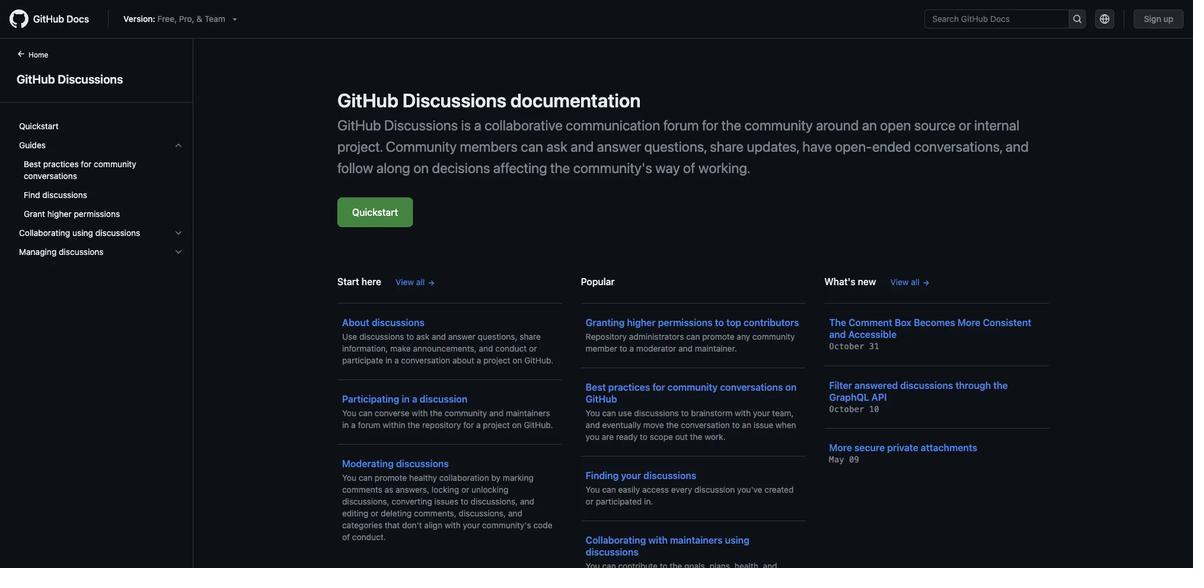 Task type: locate. For each thing, give the bounding box(es) containing it.
1 vertical spatial using
[[725, 535, 750, 546]]

discussions
[[42, 190, 87, 200], [95, 228, 140, 238], [59, 247, 104, 257], [372, 317, 425, 328], [360, 332, 404, 342], [901, 380, 954, 391], [635, 409, 679, 418], [396, 458, 449, 470], [644, 470, 697, 482], [586, 547, 639, 558]]

practices inside best practices for community conversations
[[43, 159, 79, 169]]

a
[[474, 117, 482, 134], [630, 344, 634, 354], [395, 356, 399, 366], [477, 356, 482, 366], [412, 394, 418, 405], [351, 420, 356, 430], [477, 420, 481, 430]]

collaborating down participated
[[586, 535, 647, 546]]

1 horizontal spatial quickstart
[[352, 207, 398, 218]]

conversations inside best practices for community conversations on github you can use discussions to brainstorm with your team, and eventually move the conversation to an issue when you are ready to scope out the work.
[[721, 382, 784, 393]]

view for start here
[[396, 277, 414, 287]]

and inside granting higher permissions to top contributors repository administrators can promote any community member to a moderator and maintainer.
[[679, 344, 693, 354]]

1 horizontal spatial your
[[622, 470, 642, 482]]

1 vertical spatial promote
[[375, 473, 407, 483]]

guides element
[[9, 136, 193, 224], [9, 155, 193, 224]]

the comment box becomes more consistent and accessible october 31
[[830, 317, 1032, 352]]

2 vertical spatial in
[[342, 420, 349, 430]]

share inside about discussions use discussions to ask and answer questions, share information, make announcements, and conduct or participate in a conversation about a project on github.
[[520, 332, 541, 342]]

best practices for community conversations
[[24, 159, 136, 181]]

on down community
[[414, 160, 429, 176]]

1 vertical spatial github.
[[524, 420, 553, 430]]

guides element containing best practices for community conversations
[[9, 155, 193, 224]]

you down finding
[[586, 485, 600, 495]]

using down you've at the bottom
[[725, 535, 750, 546]]

higher
[[47, 209, 72, 219], [627, 317, 656, 328]]

0 horizontal spatial higher
[[47, 209, 72, 219]]

a right is
[[474, 117, 482, 134]]

search image
[[1073, 14, 1083, 24]]

view all link up box
[[891, 276, 931, 289]]

2 sc 9kayk9 0 image from the top
[[174, 228, 183, 238]]

you've
[[738, 485, 763, 495]]

0 vertical spatial promote
[[703, 332, 735, 342]]

with right brainstorm
[[735, 409, 751, 418]]

filter
[[830, 380, 853, 391]]

a inside github discussions documentation github discussions is a collaborative communication forum for the community around an open source or internal project. community members can ask and answer questions, share updates, have open-ended conversations, and follow along on decisions affecting the community's way of working.
[[474, 117, 482, 134]]

view all link for start here
[[396, 276, 436, 289]]

docs
[[67, 13, 89, 25]]

1 horizontal spatial discussion
[[695, 485, 735, 495]]

0 horizontal spatial best
[[24, 159, 41, 169]]

granting higher permissions to top contributors repository administrators can promote any community member to a moderator and maintainer.
[[586, 317, 800, 354]]

may
[[830, 455, 845, 465]]

1 horizontal spatial collaborating
[[586, 535, 647, 546]]

converting
[[392, 497, 432, 507]]

2 view all from the left
[[891, 277, 920, 287]]

an left issue
[[743, 420, 752, 430]]

a inside granting higher permissions to top contributors repository administrators can promote any community member to a moderator and maintainer.
[[630, 344, 634, 354]]

guides element containing guides
[[9, 136, 193, 224]]

can inside participating in a discussion you can converse with the community and maintainers in a forum within the repository for a project on github.
[[359, 409, 373, 418]]

or up conversations,
[[959, 117, 972, 134]]

participating
[[342, 394, 400, 405]]

or down collaboration
[[462, 485, 470, 495]]

repository
[[423, 420, 461, 430]]

share
[[710, 138, 744, 155], [520, 332, 541, 342]]

answer down communication
[[597, 138, 642, 155]]

discussions down collaborating using discussions
[[59, 247, 104, 257]]

09
[[850, 455, 860, 465]]

1 vertical spatial more
[[830, 442, 853, 454]]

code
[[534, 521, 553, 531]]

maintainers inside collaborating with maintainers using discussions
[[670, 535, 723, 546]]

ask inside about discussions use discussions to ask and answer questions, share information, make announcements, and conduct or participate in a conversation about a project on github.
[[417, 332, 430, 342]]

github discussions
[[17, 72, 123, 86]]

higher for grant
[[47, 209, 72, 219]]

for up move
[[653, 382, 666, 393]]

to inside moderating discussions you can promote healthy collaboration by marking comments as answers, locking or unlocking discussions, converting issues to discussions, and editing or deleting comments, discussions, and categories that don't align with your community's code of conduct.
[[461, 497, 469, 507]]

can
[[521, 138, 544, 155], [687, 332, 701, 342], [359, 409, 373, 418], [603, 409, 616, 418], [359, 473, 373, 483], [603, 485, 616, 495]]

quickstart
[[19, 121, 59, 131], [352, 207, 398, 218]]

permissions for grant
[[74, 209, 120, 219]]

0 horizontal spatial share
[[520, 332, 541, 342]]

0 vertical spatial maintainers
[[506, 409, 551, 418]]

permissions for granting
[[658, 317, 713, 328]]

0 vertical spatial community's
[[574, 160, 653, 176]]

1 horizontal spatial community's
[[574, 160, 653, 176]]

community inside granting higher permissions to top contributors repository administrators can promote any community member to a moderator and maintainer.
[[753, 332, 795, 342]]

view for what's new
[[891, 277, 909, 287]]

sc 9kayk9 0 image
[[174, 141, 183, 150], [174, 228, 183, 238]]

1 vertical spatial discussion
[[695, 485, 735, 495]]

answer up announcements,
[[449, 332, 476, 342]]

0 horizontal spatial more
[[830, 442, 853, 454]]

0 vertical spatial permissions
[[74, 209, 120, 219]]

1 vertical spatial share
[[520, 332, 541, 342]]

collaborating up managing
[[19, 228, 70, 238]]

discussions up community
[[384, 117, 458, 134]]

1 horizontal spatial quickstart link
[[338, 198, 413, 227]]

Search GitHub Docs search field
[[926, 10, 1070, 28]]

for down guides dropdown button at the top left of page
[[81, 159, 92, 169]]

1 vertical spatial an
[[743, 420, 752, 430]]

project inside participating in a discussion you can converse with the community and maintainers in a forum within the repository for a project on github.
[[483, 420, 510, 430]]

you up you
[[586, 409, 600, 418]]

github. inside participating in a discussion you can converse with the community and maintainers in a forum within the repository for a project on github.
[[524, 420, 553, 430]]

practices up find discussions
[[43, 159, 79, 169]]

discussions left 'through' on the bottom of the page
[[901, 380, 954, 391]]

github docs
[[33, 13, 89, 25]]

0 vertical spatial sc 9kayk9 0 image
[[174, 141, 183, 150]]

None search field
[[925, 9, 1087, 28]]

0 vertical spatial answer
[[597, 138, 642, 155]]

in down participating
[[342, 420, 349, 430]]

october down graphql
[[830, 404, 865, 414]]

higher inside guides element
[[47, 209, 72, 219]]

your inside best practices for community conversations on github you can use discussions to brainstorm with your team, and eventually move the conversation to an issue when you are ready to scope out the work.
[[754, 409, 770, 418]]

using inside dropdown button
[[72, 228, 93, 238]]

the inside filter answered discussions through the graphql api october 10
[[994, 380, 1009, 391]]

secure
[[855, 442, 886, 454]]

you inside best practices for community conversations on github you can use discussions to brainstorm with your team, and eventually move the conversation to an issue when you are ready to scope out the work.
[[586, 409, 600, 418]]

with down in. at bottom
[[649, 535, 668, 546]]

2 view from the left
[[891, 277, 909, 287]]

1 view all from the left
[[396, 277, 425, 287]]

collaboration
[[440, 473, 489, 483]]

quickstart link up best practices for community conversations link
[[14, 117, 188, 136]]

forum left within
[[358, 420, 381, 430]]

0 horizontal spatial questions,
[[478, 332, 518, 342]]

internal
[[975, 117, 1020, 134]]

1 horizontal spatial view
[[891, 277, 909, 287]]

0 horizontal spatial using
[[72, 228, 93, 238]]

promote
[[703, 332, 735, 342], [375, 473, 407, 483]]

1 horizontal spatial all
[[912, 277, 920, 287]]

find discussions
[[24, 190, 87, 200]]

1 horizontal spatial view all
[[891, 277, 920, 287]]

discussions down participated
[[586, 547, 639, 558]]

or down finding
[[586, 497, 594, 507]]

with inside participating in a discussion you can converse with the community and maintainers in a forum within the repository for a project on github.
[[412, 409, 428, 418]]

2 guides element from the top
[[9, 155, 193, 224]]

1 all from the left
[[417, 277, 425, 287]]

popular
[[581, 276, 615, 288]]

ready
[[617, 432, 638, 442]]

all for comment
[[912, 277, 920, 287]]

scope
[[650, 432, 674, 442]]

0 horizontal spatial view all
[[396, 277, 425, 287]]

communication
[[566, 117, 661, 134]]

discussions inside "dropdown button"
[[59, 247, 104, 257]]

0 vertical spatial forum
[[664, 117, 699, 134]]

can up participated
[[603, 485, 616, 495]]

community inside github discussions documentation github discussions is a collaborative communication forum for the community around an open source or internal project. community members can ask and answer questions, share updates, have open-ended conversations, and follow along on decisions affecting the community's way of working.
[[745, 117, 813, 134]]

for up working.
[[703, 117, 719, 134]]

conversations for best practices for community conversations
[[24, 171, 77, 181]]

discussion up repository on the bottom left of the page
[[420, 394, 468, 405]]

you inside participating in a discussion you can converse with the community and maintainers in a forum within the repository for a project on github.
[[342, 409, 357, 418]]

questions, up way
[[645, 138, 707, 155]]

0 horizontal spatial community's
[[482, 521, 532, 531]]

the up out
[[667, 420, 679, 430]]

github for github docs
[[33, 13, 64, 25]]

github. up marking
[[524, 420, 553, 430]]

view right here
[[396, 277, 414, 287]]

more
[[958, 317, 981, 328], [830, 442, 853, 454]]

more up may 09 element on the right bottom of the page
[[830, 442, 853, 454]]

using inside collaborating with maintainers using discussions
[[725, 535, 750, 546]]

discussions inside filter answered discussions through the graphql api october 10
[[901, 380, 954, 391]]

the up repository on the bottom left of the page
[[430, 409, 443, 418]]

github discussions element
[[0, 48, 193, 567]]

1 horizontal spatial forum
[[664, 117, 699, 134]]

2 all from the left
[[912, 277, 920, 287]]

1 horizontal spatial view all link
[[891, 276, 931, 289]]

questions, up the conduct
[[478, 332, 518, 342]]

1 horizontal spatial best
[[586, 382, 606, 393]]

forum inside github discussions documentation github discussions is a collaborative communication forum for the community around an open source or internal project. community members can ask and answer questions, share updates, have open-ended conversations, and follow along on decisions affecting the community's way of working.
[[664, 117, 699, 134]]

permissions down find discussions link
[[74, 209, 120, 219]]

quickstart inside github discussions element
[[19, 121, 59, 131]]

and inside participating in a discussion you can converse with the community and maintainers in a forum within the repository for a project on github.
[[490, 409, 504, 418]]

community up repository on the bottom left of the page
[[445, 409, 487, 418]]

1 vertical spatial your
[[622, 470, 642, 482]]

a left moderator
[[630, 344, 634, 354]]

of inside moderating discussions you can promote healthy collaboration by marking comments as answers, locking or unlocking discussions, converting issues to discussions, and editing or deleting comments, discussions, and categories that don't align with your community's code of conduct.
[[342, 533, 350, 542]]

0 vertical spatial conversations
[[24, 171, 77, 181]]

1 vertical spatial higher
[[627, 317, 656, 328]]

2 vertical spatial discussions
[[384, 117, 458, 134]]

collaborating inside collaborating with maintainers using discussions
[[586, 535, 647, 546]]

permissions
[[74, 209, 120, 219], [658, 317, 713, 328]]

0 horizontal spatial quickstart
[[19, 121, 59, 131]]

&
[[197, 14, 202, 24]]

discussions down home link
[[58, 72, 123, 86]]

0 vertical spatial discussion
[[420, 394, 468, 405]]

1 horizontal spatial of
[[684, 160, 696, 176]]

1 vertical spatial forum
[[358, 420, 381, 430]]

collaborating inside dropdown button
[[19, 228, 70, 238]]

2 vertical spatial your
[[463, 521, 480, 531]]

0 vertical spatial more
[[958, 317, 981, 328]]

github. down the conduct
[[525, 356, 554, 366]]

0 vertical spatial conversation
[[401, 356, 451, 366]]

1 vertical spatial practices
[[609, 382, 651, 393]]

0 horizontal spatial conversations
[[24, 171, 77, 181]]

1 view from the left
[[396, 277, 414, 287]]

0 horizontal spatial collaborating
[[19, 228, 70, 238]]

1 vertical spatial conversations
[[721, 382, 784, 393]]

view all for start here
[[396, 277, 425, 287]]

discussions down grant higher permissions link
[[95, 228, 140, 238]]

can up "maintainer."
[[687, 332, 701, 342]]

discussions for github discussions
[[58, 72, 123, 86]]

october 10 element
[[830, 404, 880, 414]]

view right new
[[891, 277, 909, 287]]

ask up announcements,
[[417, 332, 430, 342]]

0 vertical spatial quickstart
[[19, 121, 59, 131]]

discussion inside participating in a discussion you can converse with the community and maintainers in a forum within the repository for a project on github.
[[420, 394, 468, 405]]

administrators
[[629, 332, 684, 342]]

1 vertical spatial conversation
[[681, 420, 730, 430]]

on inside github discussions documentation github discussions is a collaborative communication forum for the community around an open source or internal project. community members can ask and answer questions, share updates, have open-ended conversations, and follow along on decisions affecting the community's way of working.
[[414, 160, 429, 176]]

or inside github discussions documentation github discussions is a collaborative communication forum for the community around an open source or internal project. community members can ask and answer questions, share updates, have open-ended conversations, and follow along on decisions affecting the community's way of working.
[[959, 117, 972, 134]]

0 horizontal spatial permissions
[[74, 209, 120, 219]]

best inside best practices for community conversations
[[24, 159, 41, 169]]

conversations inside best practices for community conversations
[[24, 171, 77, 181]]

with inside moderating discussions you can promote healthy collaboration by marking comments as answers, locking or unlocking discussions, converting issues to discussions, and editing or deleting comments, discussions, and categories that don't align with your community's code of conduct.
[[445, 521, 461, 531]]

make
[[391, 344, 411, 354]]

discussions inside best practices for community conversations on github you can use discussions to brainstorm with your team, and eventually move the conversation to an issue when you are ready to scope out the work.
[[635, 409, 679, 418]]

0 vertical spatial higher
[[47, 209, 72, 219]]

2 view all link from the left
[[891, 276, 931, 289]]

higher up administrators
[[627, 317, 656, 328]]

0 vertical spatial an
[[863, 117, 878, 134]]

1 horizontal spatial promote
[[703, 332, 735, 342]]

0 vertical spatial using
[[72, 228, 93, 238]]

project inside about discussions use discussions to ask and answer questions, share information, make announcements, and conduct or participate in a conversation about a project on github.
[[484, 356, 511, 366]]

0 vertical spatial questions,
[[645, 138, 707, 155]]

ask down collaborative
[[547, 138, 568, 155]]

discussion inside finding your discussions you can easily access every discussion you've created or participated in.
[[695, 485, 735, 495]]

promote up "maintainer."
[[703, 332, 735, 342]]

0 horizontal spatial view all link
[[396, 276, 436, 289]]

team,
[[773, 409, 794, 418]]

can inside granting higher permissions to top contributors repository administrators can promote any community member to a moderator and maintainer.
[[687, 332, 701, 342]]

best for best practices for community conversations on github you can use discussions to brainstorm with your team, and eventually move the conversation to an issue when you are ready to scope out the work.
[[586, 382, 606, 393]]

1 horizontal spatial practices
[[609, 382, 651, 393]]

0 vertical spatial project
[[484, 356, 511, 366]]

0 vertical spatial github.
[[525, 356, 554, 366]]

permissions inside granting higher permissions to top contributors repository administrators can promote any community member to a moderator and maintainer.
[[658, 317, 713, 328]]

practices inside best practices for community conversations on github you can use discussions to brainstorm with your team, and eventually move the conversation to an issue when you are ready to scope out the work.
[[609, 382, 651, 393]]

best practices for community conversations link
[[14, 155, 188, 186]]

0 horizontal spatial answer
[[449, 332, 476, 342]]

in up converse
[[402, 394, 410, 405]]

view all link right here
[[396, 276, 436, 289]]

1 sc 9kayk9 0 image from the top
[[174, 141, 183, 150]]

october 31 element
[[830, 342, 880, 352]]

1 vertical spatial sc 9kayk9 0 image
[[174, 228, 183, 238]]

1 october from the top
[[830, 342, 865, 352]]

conversation down brainstorm
[[681, 420, 730, 430]]

can left use
[[603, 409, 616, 418]]

of down 'categories'
[[342, 533, 350, 542]]

10
[[870, 404, 880, 414]]

maintainer.
[[695, 344, 738, 354]]

the right out
[[691, 432, 703, 442]]

view all link for what's new
[[891, 276, 931, 289]]

0 horizontal spatial all
[[417, 277, 425, 287]]

github for github discussions documentation github discussions is a collaborative communication forum for the community around an open source or internal project. community members can ask and answer questions, share updates, have open-ended conversations, and follow along on decisions affecting the community's way of working.
[[338, 89, 399, 112]]

0 horizontal spatial your
[[463, 521, 480, 531]]

community inside best practices for community conversations on github you can use discussions to brainstorm with your team, and eventually move the conversation to an issue when you are ready to scope out the work.
[[668, 382, 718, 393]]

conversation
[[401, 356, 451, 366], [681, 420, 730, 430]]

more secure private attachments may 09
[[830, 442, 978, 465]]

community up updates,
[[745, 117, 813, 134]]

to down move
[[640, 432, 648, 442]]

1 vertical spatial discussions
[[403, 89, 507, 112]]

0 horizontal spatial conversation
[[401, 356, 451, 366]]

affecting
[[494, 160, 547, 176]]

best practices for community conversations on github you can use discussions to brainstorm with your team, and eventually move the conversation to an issue when you are ready to scope out the work.
[[586, 382, 797, 442]]

triangle down image
[[230, 14, 240, 24]]

0 vertical spatial in
[[386, 356, 392, 366]]

0 horizontal spatial promote
[[375, 473, 407, 483]]

home link
[[12, 49, 67, 61]]

practices up use
[[609, 382, 651, 393]]

with right align
[[445, 521, 461, 531]]

1 horizontal spatial maintainers
[[670, 535, 723, 546]]

sc 9kayk9 0 image inside the collaborating using discussions dropdown button
[[174, 228, 183, 238]]

permissions inside github discussions element
[[74, 209, 120, 219]]

or
[[959, 117, 972, 134], [529, 344, 537, 354], [462, 485, 470, 495], [586, 497, 594, 507], [371, 509, 379, 519]]

1 vertical spatial best
[[586, 382, 606, 393]]

community's left code
[[482, 521, 532, 531]]

sc 9kayk9 0 image for guides
[[174, 141, 183, 150]]

to
[[715, 317, 725, 328], [407, 332, 414, 342], [620, 344, 628, 354], [682, 409, 689, 418], [733, 420, 740, 430], [640, 432, 648, 442], [461, 497, 469, 507]]

0 horizontal spatial maintainers
[[506, 409, 551, 418]]

the right 'through' on the bottom of the page
[[994, 380, 1009, 391]]

using
[[72, 228, 93, 238], [725, 535, 750, 546]]

discussions inside github discussions link
[[58, 72, 123, 86]]

collaborating for collaborating using discussions
[[19, 228, 70, 238]]

october down the
[[830, 342, 865, 352]]

community down guides dropdown button at the top left of page
[[94, 159, 136, 169]]

1 horizontal spatial permissions
[[658, 317, 713, 328]]

github inside best practices for community conversations on github you can use discussions to brainstorm with your team, and eventually move the conversation to an issue when you are ready to scope out the work.
[[586, 394, 618, 405]]

using down grant higher permissions
[[72, 228, 93, 238]]

1 horizontal spatial share
[[710, 138, 744, 155]]

1 vertical spatial project
[[483, 420, 510, 430]]

for
[[703, 117, 719, 134], [81, 159, 92, 169], [653, 382, 666, 393], [464, 420, 474, 430]]

1 vertical spatial maintainers
[[670, 535, 723, 546]]

what's
[[825, 276, 856, 288]]

comment
[[849, 317, 893, 328]]

discussions up make
[[372, 317, 425, 328]]

1 horizontal spatial using
[[725, 535, 750, 546]]

an left 'open'
[[863, 117, 878, 134]]

discussions inside finding your discussions you can easily access every discussion you've created or participated in.
[[644, 470, 697, 482]]

promote up as
[[375, 473, 407, 483]]

and inside best practices for community conversations on github you can use discussions to brainstorm with your team, and eventually move the conversation to an issue when you are ready to scope out the work.
[[586, 420, 600, 430]]

of right way
[[684, 160, 696, 176]]

1 vertical spatial quickstart link
[[338, 198, 413, 227]]

discussions
[[58, 72, 123, 86], [403, 89, 507, 112], [384, 117, 458, 134]]

conversation down announcements,
[[401, 356, 451, 366]]

0 vertical spatial discussions
[[58, 72, 123, 86]]

0 vertical spatial october
[[830, 342, 865, 352]]

share inside github discussions documentation github discussions is a collaborative communication forum for the community around an open source or internal project. community members can ask and answer questions, share updates, have open-ended conversations, and follow along on decisions affecting the community's way of working.
[[710, 138, 744, 155]]

consistent
[[984, 317, 1032, 328]]

as
[[385, 485, 394, 495]]

1 vertical spatial questions,
[[478, 332, 518, 342]]

you down participating
[[342, 409, 357, 418]]

promote inside granting higher permissions to top contributors repository administrators can promote any community member to a moderator and maintainer.
[[703, 332, 735, 342]]

contributors
[[744, 317, 800, 328]]

community down contributors
[[753, 332, 795, 342]]

the
[[722, 117, 742, 134], [551, 160, 570, 176], [994, 380, 1009, 391], [430, 409, 443, 418], [408, 420, 420, 430], [667, 420, 679, 430], [691, 432, 703, 442]]

to right issues
[[461, 497, 469, 507]]

practices for best practices for community conversations on github you can use discussions to brainstorm with your team, and eventually move the conversation to an issue when you are ready to scope out the work.
[[609, 382, 651, 393]]

with up repository on the bottom left of the page
[[412, 409, 428, 418]]

higher inside granting higher permissions to top contributors repository administrators can promote any community member to a moderator and maintainer.
[[627, 317, 656, 328]]

1 horizontal spatial an
[[863, 117, 878, 134]]

2 horizontal spatial your
[[754, 409, 770, 418]]

1 vertical spatial quickstart
[[352, 207, 398, 218]]

discussions up is
[[403, 89, 507, 112]]

sc 9kayk9 0 image
[[174, 247, 183, 257]]

share up working.
[[710, 138, 744, 155]]

sc 9kayk9 0 image inside guides dropdown button
[[174, 141, 183, 150]]

on up marking
[[512, 420, 522, 430]]

0 vertical spatial ask
[[547, 138, 568, 155]]

managing
[[19, 247, 57, 257]]

view all right new
[[891, 277, 920, 287]]

start
[[338, 276, 359, 288]]

for inside best practices for community conversations on github you can use discussions to brainstorm with your team, and eventually move the conversation to an issue when you are ready to scope out the work.
[[653, 382, 666, 393]]

when
[[776, 420, 797, 430]]

2 october from the top
[[830, 404, 865, 414]]

github discussions documentation github discussions is a collaborative communication forum for the community around an open source or internal project. community members can ask and answer questions, share updates, have open-ended conversations, and follow along on decisions affecting the community's way of working.
[[338, 89, 1029, 176]]

1 vertical spatial october
[[830, 404, 865, 414]]

0 horizontal spatial forum
[[358, 420, 381, 430]]

quickstart link down along
[[338, 198, 413, 227]]

0 vertical spatial your
[[754, 409, 770, 418]]

1 vertical spatial community's
[[482, 521, 532, 531]]

0 vertical spatial collaborating
[[19, 228, 70, 238]]

1 view all link from the left
[[396, 276, 436, 289]]

1 horizontal spatial higher
[[627, 317, 656, 328]]

1 guides element from the top
[[9, 136, 193, 224]]

project up by
[[483, 420, 510, 430]]

best down guides
[[24, 159, 41, 169]]

discussions up move
[[635, 409, 679, 418]]

discussions inside dropdown button
[[95, 228, 140, 238]]

team
[[205, 14, 225, 24]]

is
[[461, 117, 471, 134]]

on up team,
[[786, 382, 797, 393]]

2 horizontal spatial in
[[402, 394, 410, 405]]

for inside best practices for community conversations
[[81, 159, 92, 169]]

ask inside github discussions documentation github discussions is a collaborative communication forum for the community around an open source or internal project. community members can ask and answer questions, share updates, have open-ended conversations, and follow along on decisions affecting the community's way of working.
[[547, 138, 568, 155]]

community's down communication
[[574, 160, 653, 176]]

quickstart down along
[[352, 207, 398, 218]]

for right repository on the bottom left of the page
[[464, 420, 474, 430]]

your up issue
[[754, 409, 770, 418]]

the up working.
[[722, 117, 742, 134]]

source
[[915, 117, 956, 134]]

discussions inside collaborating with maintainers using discussions
[[586, 547, 639, 558]]

for inside participating in a discussion you can converse with the community and maintainers in a forum within the repository for a project on github.
[[464, 420, 474, 430]]

can down collaborative
[[521, 138, 544, 155]]

1 horizontal spatial answer
[[597, 138, 642, 155]]

1 vertical spatial permissions
[[658, 317, 713, 328]]

updates,
[[747, 138, 800, 155]]

best inside best practices for community conversations on github you can use discussions to brainstorm with your team, and eventually move the conversation to an issue when you are ready to scope out the work.
[[586, 382, 606, 393]]

brainstorm
[[692, 409, 733, 418]]

on inside about discussions use discussions to ask and answer questions, share information, make announcements, and conduct or participate in a conversation about a project on github.
[[513, 356, 523, 366]]

around
[[817, 117, 859, 134]]

1 horizontal spatial conversations
[[721, 382, 784, 393]]

github for github discussions
[[17, 72, 55, 86]]

community up brainstorm
[[668, 382, 718, 393]]

participating in a discussion you can converse with the community and maintainers in a forum within the repository for a project on github.
[[342, 394, 553, 430]]

can up comments
[[359, 473, 373, 483]]

and
[[571, 138, 594, 155], [1006, 138, 1029, 155], [830, 329, 847, 340], [432, 332, 446, 342], [479, 344, 493, 354], [679, 344, 693, 354], [490, 409, 504, 418], [586, 420, 600, 430], [520, 497, 535, 507], [508, 509, 523, 519]]

view
[[396, 277, 414, 287], [891, 277, 909, 287]]

grant higher permissions link
[[14, 205, 188, 224]]

up
[[1164, 14, 1174, 24]]

0 horizontal spatial of
[[342, 533, 350, 542]]

october inside filter answered discussions through the graphql api october 10
[[830, 404, 865, 414]]

start here
[[338, 276, 382, 288]]

0 vertical spatial practices
[[43, 159, 79, 169]]

follow
[[338, 160, 374, 176]]



Task type: vqa. For each thing, say whether or not it's contained in the screenshot.
the top sc 9kayk9 0 icon
yes



Task type: describe. For each thing, give the bounding box(es) containing it.
to up out
[[682, 409, 689, 418]]

granting
[[586, 317, 625, 328]]

converse
[[375, 409, 410, 418]]

issue
[[754, 420, 774, 430]]

best for best practices for community conversations
[[24, 159, 41, 169]]

ended
[[873, 138, 912, 155]]

can inside best practices for community conversations on github you can use discussions to brainstorm with your team, and eventually move the conversation to an issue when you are ready to scope out the work.
[[603, 409, 616, 418]]

becomes
[[914, 317, 956, 328]]

moderating
[[342, 458, 394, 470]]

github. inside about discussions use discussions to ask and answer questions, share information, make announcements, and conduct or participate in a conversation about a project on github.
[[525, 356, 554, 366]]

for inside github discussions documentation github discussions is a collaborative communication forum for the community around an open source or internal project. community members can ask and answer questions, share updates, have open-ended conversations, and follow along on decisions affecting the community's way of working.
[[703, 117, 719, 134]]

practices for best practices for community conversations
[[43, 159, 79, 169]]

your inside moderating discussions you can promote healthy collaboration by marking comments as answers, locking or unlocking discussions, converting issues to discussions, and editing or deleting comments, discussions, and categories that don't align with your community's code of conduct.
[[463, 521, 480, 531]]

or up 'categories'
[[371, 509, 379, 519]]

through
[[956, 380, 992, 391]]

new
[[859, 276, 877, 288]]

api
[[872, 392, 887, 403]]

move
[[644, 420, 664, 430]]

collaborating with maintainers using discussions link
[[586, 525, 801, 568]]

a down make
[[395, 356, 399, 366]]

member
[[586, 344, 618, 354]]

in.
[[645, 497, 654, 507]]

a down participating
[[351, 420, 356, 430]]

find
[[24, 190, 40, 200]]

1 vertical spatial in
[[402, 394, 410, 405]]

a right about
[[477, 356, 482, 366]]

by
[[492, 473, 501, 483]]

0 vertical spatial quickstart link
[[14, 117, 188, 136]]

about
[[342, 317, 370, 328]]

all for discussions
[[417, 277, 425, 287]]

conversation inside best practices for community conversations on github you can use discussions to brainstorm with your team, and eventually move the conversation to an issue when you are ready to scope out the work.
[[681, 420, 730, 430]]

grant higher permissions
[[24, 209, 120, 219]]

deleting
[[381, 509, 412, 519]]

more inside the comment box becomes more consistent and accessible october 31
[[958, 317, 981, 328]]

home
[[28, 50, 48, 59]]

what's new
[[825, 276, 877, 288]]

finding
[[586, 470, 619, 482]]

with inside best practices for community conversations on github you can use discussions to brainstorm with your team, and eventually move the conversation to an issue when you are ready to scope out the work.
[[735, 409, 751, 418]]

out
[[676, 432, 688, 442]]

guides
[[19, 140, 46, 150]]

box
[[895, 317, 912, 328]]

repository
[[586, 332, 627, 342]]

0 horizontal spatial in
[[342, 420, 349, 430]]

you inside moderating discussions you can promote healthy collaboration by marking comments as answers, locking or unlocking discussions, converting issues to discussions, and editing or deleting comments, discussions, and categories that don't align with your community's code of conduct.
[[342, 473, 357, 483]]

that
[[385, 521, 400, 531]]

with inside collaborating with maintainers using discussions
[[649, 535, 668, 546]]

discussions up information,
[[360, 332, 404, 342]]

categories
[[342, 521, 383, 531]]

members
[[460, 138, 518, 155]]

october inside the comment box becomes more consistent and accessible october 31
[[830, 342, 865, 352]]

may 09 element
[[830, 455, 860, 465]]

work.
[[705, 432, 726, 442]]

about
[[453, 356, 475, 366]]

every
[[672, 485, 693, 495]]

answer inside about discussions use discussions to ask and answer questions, share information, make announcements, and conduct or participate in a conversation about a project on github.
[[449, 332, 476, 342]]

a right repository on the bottom left of the page
[[477, 420, 481, 430]]

a right participating
[[412, 394, 418, 405]]

to inside about discussions use discussions to ask and answer questions, share information, make announcements, and conduct or participate in a conversation about a project on github.
[[407, 332, 414, 342]]

filter answered discussions through the graphql api october 10
[[830, 380, 1009, 414]]

can inside finding your discussions you can easily access every discussion you've created or participated in.
[[603, 485, 616, 495]]

use
[[619, 409, 632, 418]]

finding your discussions you can easily access every discussion you've created or participated in.
[[586, 470, 794, 507]]

sign
[[1145, 14, 1162, 24]]

pro,
[[179, 14, 194, 24]]

answers,
[[396, 485, 430, 495]]

access
[[643, 485, 669, 495]]

to left top
[[715, 317, 725, 328]]

to down repository on the bottom
[[620, 344, 628, 354]]

in inside about discussions use discussions to ask and answer questions, share information, make announcements, and conduct or participate in a conversation about a project on github.
[[386, 356, 392, 366]]

higher for granting
[[627, 317, 656, 328]]

or inside finding your discussions you can easily access every discussion you've created or participated in.
[[586, 497, 594, 507]]

version:
[[123, 14, 155, 24]]

you
[[586, 432, 600, 442]]

conduct.
[[352, 533, 386, 542]]

community inside participating in a discussion you can converse with the community and maintainers in a forum within the repository for a project on github.
[[445, 409, 487, 418]]

along
[[377, 160, 411, 176]]

working.
[[699, 160, 751, 176]]

are
[[602, 432, 614, 442]]

on inside best practices for community conversations on github you can use discussions to brainstorm with your team, and eventually move the conversation to an issue when you are ready to scope out the work.
[[786, 382, 797, 393]]

answer inside github discussions documentation github discussions is a collaborative communication forum for the community around an open source or internal project. community members can ask and answer questions, share updates, have open-ended conversations, and follow along on decisions affecting the community's way of working.
[[597, 138, 642, 155]]

discussions for github discussions documentation github discussions is a collaborative communication forum for the community around an open source or internal project. community members can ask and answer questions, share updates, have open-ended conversations, and follow along on decisions affecting the community's way of working.
[[403, 89, 507, 112]]

on inside participating in a discussion you can converse with the community and maintainers in a forum within the repository for a project on github.
[[512, 420, 522, 430]]

eventually
[[603, 420, 641, 430]]

have
[[803, 138, 832, 155]]

conversation inside about discussions use discussions to ask and answer questions, share information, make announcements, and conduct or participate in a conversation about a project on github.
[[401, 356, 451, 366]]

editing
[[342, 509, 369, 519]]

discussions inside guides element
[[42, 190, 87, 200]]

announcements,
[[413, 344, 477, 354]]

forum inside participating in a discussion you can converse with the community and maintainers in a forum within the repository for a project on github.
[[358, 420, 381, 430]]

collaborating with maintainers using discussions
[[586, 535, 750, 558]]

questions, inside about discussions use discussions to ask and answer questions, share information, make announcements, and conduct or participate in a conversation about a project on github.
[[478, 332, 518, 342]]

the right within
[[408, 420, 420, 430]]

moderating discussions you can promote healthy collaboration by marking comments as answers, locking or unlocking discussions, converting issues to discussions, and editing or deleting comments, discussions, and categories that don't align with your community's code of conduct.
[[342, 458, 553, 542]]

free,
[[158, 14, 177, 24]]

project.
[[338, 138, 383, 155]]

31
[[870, 342, 880, 352]]

can inside github discussions documentation github discussions is a collaborative communication forum for the community around an open source or internal project. community members can ask and answer questions, share updates, have open-ended conversations, and follow along on decisions affecting the community's way of working.
[[521, 138, 544, 155]]

questions, inside github discussions documentation github discussions is a collaborative communication forum for the community around an open source or internal project. community members can ask and answer questions, share updates, have open-ended conversations, and follow along on decisions affecting the community's way of working.
[[645, 138, 707, 155]]

community inside best practices for community conversations
[[94, 159, 136, 169]]

to down brainstorm
[[733, 420, 740, 430]]

collaborating for collaborating with maintainers using discussions
[[586, 535, 647, 546]]

you inside finding your discussions you can easily access every discussion you've created or participated in.
[[586, 485, 600, 495]]

community
[[386, 138, 457, 155]]

private
[[888, 442, 919, 454]]

guides button
[[14, 136, 188, 155]]

community's inside moderating discussions you can promote healthy collaboration by marking comments as answers, locking or unlocking discussions, converting issues to discussions, and editing or deleting comments, discussions, and categories that don't align with your community's code of conduct.
[[482, 521, 532, 531]]

community's inside github discussions documentation github discussions is a collaborative communication forum for the community around an open source or internal project. community members can ask and answer questions, share updates, have open-ended conversations, and follow along on decisions affecting the community's way of working.
[[574, 160, 653, 176]]

here
[[362, 276, 382, 288]]

easily
[[619, 485, 640, 495]]

version: free, pro, & team
[[123, 14, 225, 24]]

an inside github discussions documentation github discussions is a collaborative communication forum for the community around an open source or internal project. community members can ask and answer questions, share updates, have open-ended conversations, and follow along on decisions affecting the community's way of working.
[[863, 117, 878, 134]]

of inside github discussions documentation github discussions is a collaborative communication forum for the community around an open source or internal project. community members can ask and answer questions, share updates, have open-ended conversations, and follow along on decisions affecting the community's way of working.
[[684, 160, 696, 176]]

collaborating using discussions
[[19, 228, 140, 238]]

the
[[830, 317, 847, 328]]

conversations for best practices for community conversations on github you can use discussions to brainstorm with your team, and eventually move the conversation to an issue when you are ready to scope out the work.
[[721, 382, 784, 393]]

grant
[[24, 209, 45, 219]]

the right affecting
[[551, 160, 570, 176]]

marking
[[503, 473, 534, 483]]

use
[[342, 332, 357, 342]]

or inside about discussions use discussions to ask and answer questions, share information, make announcements, and conduct or participate in a conversation about a project on github.
[[529, 344, 537, 354]]

an inside best practices for community conversations on github you can use discussions to brainstorm with your team, and eventually move the conversation to an issue when you are ready to scope out the work.
[[743, 420, 752, 430]]

participate
[[342, 356, 383, 366]]

issues
[[435, 497, 459, 507]]

information,
[[342, 344, 388, 354]]

collaborating using discussions button
[[14, 224, 188, 243]]

comments
[[342, 485, 383, 495]]

and inside the comment box becomes more consistent and accessible october 31
[[830, 329, 847, 340]]

can inside moderating discussions you can promote healthy collaboration by marking comments as answers, locking or unlocking discussions, converting issues to discussions, and editing or deleting comments, discussions, and categories that don't align with your community's code of conduct.
[[359, 473, 373, 483]]

documentation
[[511, 89, 641, 112]]

sc 9kayk9 0 image for collaborating using discussions
[[174, 228, 183, 238]]

collaborative
[[485, 117, 563, 134]]

sign up
[[1145, 14, 1174, 24]]

more inside more secure private attachments may 09
[[830, 442, 853, 454]]

graphql
[[830, 392, 870, 403]]

view all for what's new
[[891, 277, 920, 287]]

your inside finding your discussions you can easily access every discussion you've created or participated in.
[[622, 470, 642, 482]]

promote inside moderating discussions you can promote healthy collaboration by marking comments as answers, locking or unlocking discussions, converting issues to discussions, and editing or deleting comments, discussions, and categories that don't align with your community's code of conduct.
[[375, 473, 407, 483]]

select language: current language is english image
[[1101, 14, 1110, 24]]

healthy
[[409, 473, 437, 483]]

discussions inside moderating discussions you can promote healthy collaboration by marking comments as answers, locking or unlocking discussions, converting issues to discussions, and editing or deleting comments, discussions, and categories that don't align with your community's code of conduct.
[[396, 458, 449, 470]]

maintainers inside participating in a discussion you can converse with the community and maintainers in a forum within the repository for a project on github.
[[506, 409, 551, 418]]

attachments
[[921, 442, 978, 454]]

sign up link
[[1135, 9, 1184, 28]]



